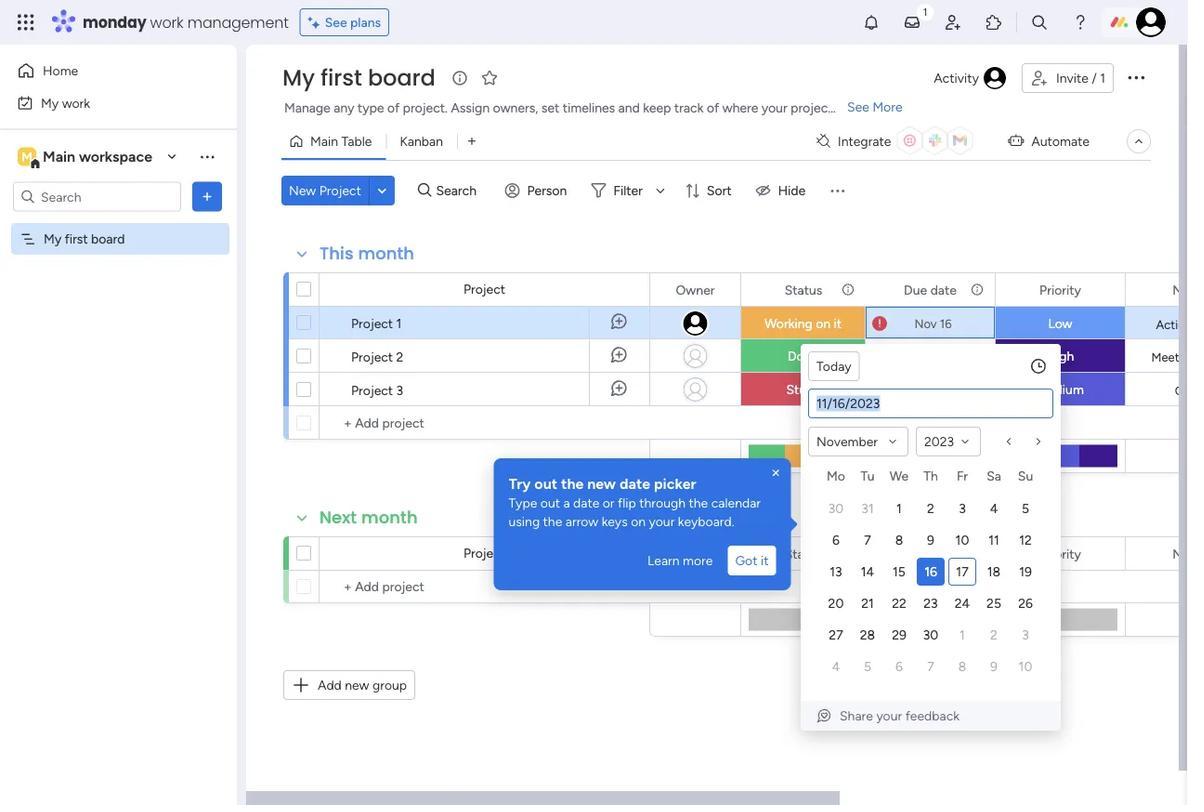 Task type: describe. For each thing, give the bounding box(es) containing it.
2023 button
[[916, 427, 982, 456]]

a
[[564, 495, 570, 511]]

24 button
[[949, 589, 977, 617]]

invite / 1
[[1057, 70, 1106, 86]]

26 button
[[1012, 589, 1040, 617]]

share your feedback
[[840, 708, 960, 724]]

next month
[[320, 506, 418, 529]]

1 vertical spatial 4 button
[[823, 653, 851, 680]]

0 horizontal spatial 30
[[829, 501, 844, 516]]

person
[[528, 183, 567, 198]]

1 horizontal spatial 5 button
[[1012, 495, 1040, 522]]

more
[[873, 99, 903, 115]]

help image
[[1072, 13, 1090, 32]]

8 for right 8 button
[[959, 659, 967, 674]]

1 horizontal spatial 4 button
[[981, 495, 1009, 522]]

see more link
[[846, 98, 905, 116]]

project
[[791, 100, 833, 116]]

14
[[862, 564, 875, 580]]

john smith image
[[1137, 7, 1167, 37]]

1 status field from the top
[[781, 279, 828, 300]]

1 horizontal spatial 7 button
[[918, 653, 945, 680]]

3 for 3 button to the top
[[960, 501, 967, 516]]

6 for bottommost 6 "button"
[[896, 659, 904, 674]]

manage any type of project. assign owners, set timelines and keep track of where your project stands.
[[284, 100, 878, 116]]

1 due from the top
[[905, 282, 928, 297]]

we
[[890, 468, 909, 484]]

flip
[[618, 495, 637, 511]]

2 for bottommost 2 button
[[991, 627, 998, 643]]

28 button
[[854, 621, 882, 649]]

main table button
[[282, 126, 386, 156]]

0 vertical spatial my
[[283, 62, 315, 93]]

19 button
[[1012, 558, 1040, 586]]

november button
[[809, 427, 909, 456]]

2 due date from the top
[[905, 546, 957, 561]]

my first board list box
[[0, 219, 237, 506]]

m
[[21, 149, 32, 165]]

0 horizontal spatial 8 button
[[886, 526, 914, 554]]

1 vertical spatial 1 button
[[949, 621, 977, 649]]

1 vertical spatial 30 button
[[918, 621, 945, 649]]

Next month field
[[315, 506, 423, 530]]

close image
[[769, 466, 784, 481]]

1 horizontal spatial 10
[[1019, 659, 1033, 674]]

kanban button
[[386, 126, 457, 156]]

date up flip
[[620, 475, 651, 492]]

0 horizontal spatial 10 button
[[949, 526, 977, 554]]

keyboard.
[[678, 514, 735, 529]]

0 vertical spatial 1 button
[[886, 495, 914, 522]]

next image
[[1032, 434, 1047, 449]]

0 horizontal spatial 18
[[940, 382, 953, 397]]

monday work management
[[83, 12, 289, 33]]

1 column information image from the top
[[970, 282, 985, 297]]

26
[[1019, 595, 1034, 611]]

6 for 6 "button" to the left
[[833, 532, 840, 548]]

main for main table
[[310, 133, 338, 149]]

notifications image
[[863, 13, 881, 32]]

where
[[723, 100, 759, 116]]

nov 18
[[915, 382, 953, 397]]

add view image
[[468, 135, 476, 148]]

12
[[1020, 532, 1033, 548]]

grid containing mo
[[821, 465, 1042, 682]]

menu image
[[828, 181, 847, 200]]

1 horizontal spatial 16
[[941, 316, 952, 331]]

sort
[[707, 183, 732, 198]]

integrate
[[838, 133, 892, 149]]

2 vertical spatial the
[[543, 514, 563, 529]]

2 due from the top
[[905, 546, 928, 561]]

This month field
[[315, 242, 419, 266]]

workspace options image
[[198, 147, 217, 166]]

add
[[318, 677, 342, 693]]

0 horizontal spatial 2 button
[[918, 495, 945, 522]]

1 image
[[918, 1, 934, 22]]

feedback
[[906, 708, 960, 724]]

assign
[[451, 100, 490, 116]]

keep
[[643, 100, 672, 116]]

1 vertical spatial 30
[[924, 627, 939, 643]]

1 down wednesday element
[[897, 501, 903, 516]]

1 horizontal spatial 4
[[991, 501, 999, 516]]

month for next month
[[362, 506, 418, 529]]

11 button
[[981, 526, 1009, 554]]

1 due date from the top
[[905, 282, 957, 297]]

sa
[[987, 468, 1002, 484]]

2 for left 2 button
[[928, 501, 935, 516]]

share your feedback link
[[816, 706, 1047, 725]]

16 button
[[918, 558, 945, 586]]

see for see plans
[[325, 14, 347, 30]]

management
[[188, 12, 289, 33]]

got it button
[[728, 546, 777, 575]]

table
[[342, 133, 372, 149]]

13 button
[[823, 558, 851, 586]]

wednesday element
[[884, 465, 916, 493]]

invite
[[1057, 70, 1089, 86]]

options image
[[1126, 66, 1148, 88]]

and
[[619, 100, 640, 116]]

today button
[[809, 351, 860, 381]]

stuck
[[787, 382, 820, 397]]

nov for nov 18
[[915, 382, 937, 397]]

type
[[509, 495, 538, 511]]

workspace
[[79, 148, 152, 165]]

project.
[[403, 100, 448, 116]]

Search field
[[432, 178, 488, 204]]

0 vertical spatial 3
[[397, 382, 404, 398]]

column information image
[[841, 282, 856, 297]]

next
[[320, 506, 357, 529]]

tuesday element
[[852, 465, 884, 493]]

3 for the bottom 3 button
[[1023, 627, 1030, 643]]

add to favorites image
[[480, 68, 499, 87]]

13
[[830, 564, 843, 580]]

see for see more
[[848, 99, 870, 115]]

0 vertical spatial 2
[[397, 349, 404, 364]]

0 vertical spatial 3 button
[[949, 495, 977, 522]]

1 horizontal spatial 10 button
[[1012, 653, 1040, 680]]

try out the new date picker type out a date or flip through the calendar using the arrow keys on your keyboard.
[[509, 475, 765, 529]]

17 button
[[949, 558, 977, 586]]

my work
[[41, 95, 90, 111]]

share
[[840, 708, 874, 724]]

this
[[320, 242, 354, 265]]

angle down image
[[378, 184, 387, 198]]

0 vertical spatial 10
[[956, 532, 970, 548]]

31 button
[[854, 495, 882, 522]]

27 button
[[823, 621, 851, 649]]

24
[[955, 595, 971, 611]]

date up 'arrow' in the bottom of the page
[[574, 495, 600, 511]]

dapulse integrations image
[[817, 134, 831, 148]]

16 inside button
[[925, 564, 938, 580]]

new project button
[[282, 176, 369, 205]]

2 of from the left
[[707, 100, 720, 116]]

filter
[[614, 183, 643, 198]]

project inside button
[[320, 183, 361, 198]]

monday
[[83, 12, 146, 33]]

kanban
[[400, 133, 443, 149]]

tu
[[861, 468, 875, 484]]

mo
[[827, 468, 846, 484]]

25
[[987, 595, 1002, 611]]

1 vertical spatial 9
[[991, 659, 998, 674]]

automate
[[1032, 133, 1090, 149]]

invite members image
[[944, 13, 963, 32]]

0 vertical spatial out
[[535, 475, 558, 492]]

it inside button
[[761, 553, 769, 568]]

8 for 8 button to the left
[[896, 532, 904, 548]]

1 vertical spatial 6 button
[[886, 653, 914, 680]]

11
[[989, 532, 1000, 548]]

your inside the share your feedback link
[[877, 708, 903, 724]]

19
[[1020, 564, 1033, 580]]

+ Add project text field
[[329, 575, 641, 598]]

arrow
[[566, 514, 599, 529]]

v2 done deadline image
[[873, 347, 888, 365]]

v2 search image
[[418, 180, 432, 201]]

v2 overdue deadline image
[[873, 315, 888, 332]]

2 owner field from the top
[[672, 543, 720, 564]]

15 button
[[886, 558, 914, 586]]

add new group button
[[284, 670, 416, 700]]

sort button
[[678, 176, 743, 205]]

23
[[924, 595, 939, 611]]

1 owner field from the top
[[672, 279, 720, 300]]

2 priority from the top
[[1040, 546, 1082, 561]]

1 horizontal spatial first
[[321, 62, 362, 93]]

group
[[373, 677, 407, 693]]

month for this month
[[358, 242, 415, 265]]

previous image
[[1002, 434, 1017, 449]]

1 vertical spatial the
[[689, 495, 709, 511]]

sunday element
[[1010, 465, 1042, 493]]

1 down 24
[[960, 627, 966, 643]]

1 up project 2
[[397, 315, 402, 331]]

my inside button
[[41, 95, 59, 111]]

see more
[[848, 99, 903, 115]]

1 vertical spatial 3 button
[[1012, 621, 1040, 649]]

workspace selection element
[[18, 145, 155, 170]]

2 owner from the top
[[676, 546, 715, 561]]

1 horizontal spatial on
[[816, 316, 831, 331]]

1 of from the left
[[388, 100, 400, 116]]

working
[[765, 316, 813, 331]]

1 vertical spatial 5 button
[[854, 653, 882, 680]]

ot
[[1176, 383, 1189, 398]]

select product image
[[17, 13, 35, 32]]

1 status from the top
[[785, 282, 823, 297]]

1 vertical spatial 2 button
[[981, 621, 1009, 649]]



Task type: locate. For each thing, give the bounding box(es) containing it.
priority field right '12'
[[1036, 543, 1087, 564]]

5 for the right 5 'button'
[[1023, 501, 1030, 516]]

my inside list box
[[44, 231, 62, 247]]

try out the new date picker heading
[[509, 473, 777, 494]]

owner
[[676, 282, 715, 297], [676, 546, 715, 561]]

0 vertical spatial 10 button
[[949, 526, 977, 554]]

any
[[334, 100, 355, 116]]

1 vertical spatial 18
[[988, 564, 1001, 580]]

0 horizontal spatial it
[[761, 553, 769, 568]]

30 down monday element
[[829, 501, 844, 516]]

see left more
[[848, 99, 870, 115]]

1 vertical spatial nov
[[915, 382, 937, 397]]

10 button
[[949, 526, 977, 554], [1012, 653, 1040, 680]]

0 vertical spatial 16
[[941, 316, 952, 331]]

30 button down monday element
[[823, 495, 851, 522]]

Search in workspace field
[[39, 186, 155, 207]]

0 horizontal spatial 5
[[864, 659, 872, 674]]

out left a
[[541, 495, 561, 511]]

1 vertical spatial priority
[[1040, 546, 1082, 561]]

6 up 13 button
[[833, 532, 840, 548]]

my first board up the type
[[283, 62, 436, 93]]

1 horizontal spatial 2
[[928, 501, 935, 516]]

status field left 13
[[781, 543, 828, 564]]

5 button down sunday element
[[1012, 495, 1040, 522]]

1 vertical spatial owner field
[[672, 543, 720, 564]]

new
[[289, 183, 316, 198]]

28
[[861, 627, 876, 643]]

1 horizontal spatial my first board
[[283, 62, 436, 93]]

3
[[397, 382, 404, 398], [960, 501, 967, 516], [1023, 627, 1030, 643]]

grid
[[821, 465, 1042, 682]]

2 vertical spatial your
[[877, 708, 903, 724]]

6 down the 29 button
[[896, 659, 904, 674]]

1 vertical spatial month
[[362, 506, 418, 529]]

work right monday
[[150, 12, 184, 33]]

the up a
[[561, 475, 584, 492]]

1 vertical spatial your
[[649, 514, 675, 529]]

0 horizontal spatial 6
[[833, 532, 840, 548]]

plans
[[350, 14, 381, 30]]

month inside next month field
[[362, 506, 418, 529]]

calendar
[[712, 495, 761, 511]]

monday element
[[821, 465, 852, 493]]

search everything image
[[1031, 13, 1050, 32]]

my first board
[[283, 62, 436, 93], [44, 231, 125, 247]]

3 button down the 26 button on the right bottom of page
[[1012, 621, 1040, 649]]

5 down the 28
[[864, 659, 872, 674]]

see inside button
[[325, 14, 347, 30]]

work for my
[[62, 95, 90, 111]]

0 vertical spatial see
[[325, 14, 347, 30]]

18 up 2023 button
[[940, 382, 953, 397]]

1 horizontal spatial 30 button
[[918, 621, 945, 649]]

your down through
[[649, 514, 675, 529]]

0 horizontal spatial new
[[345, 677, 369, 693]]

date up nov 16
[[931, 282, 957, 297]]

priority right '12'
[[1040, 546, 1082, 561]]

friday element
[[947, 465, 979, 493]]

my down search in workspace "field"
[[44, 231, 62, 247]]

due date up nov 16
[[905, 282, 957, 297]]

1 vertical spatial work
[[62, 95, 90, 111]]

nov right v2 overdue deadline image
[[915, 316, 938, 331]]

1 vertical spatial 4
[[833, 659, 841, 674]]

0 vertical spatial owner
[[676, 282, 715, 297]]

main inside button
[[310, 133, 338, 149]]

18 inside button
[[988, 564, 1001, 580]]

1 right /
[[1101, 70, 1106, 86]]

3 button down friday element on the right bottom
[[949, 495, 977, 522]]

got
[[736, 553, 758, 568]]

my
[[283, 62, 315, 93], [41, 95, 59, 111], [44, 231, 62, 247]]

0 vertical spatial the
[[561, 475, 584, 492]]

0 vertical spatial 18
[[940, 382, 953, 397]]

1 horizontal spatial 30
[[924, 627, 939, 643]]

new inside try out the new date picker type out a date or flip through the calendar using the arrow keys on your keyboard.
[[588, 475, 616, 492]]

option
[[0, 222, 237, 226]]

priority
[[1040, 282, 1082, 297], [1040, 546, 1082, 561]]

2 nov from the top
[[915, 382, 937, 397]]

collapse board header image
[[1132, 134, 1147, 149]]

16 right 15 button in the bottom of the page
[[925, 564, 938, 580]]

1 horizontal spatial 8 button
[[949, 653, 977, 680]]

0 horizontal spatial of
[[388, 100, 400, 116]]

0 vertical spatial 5
[[1023, 501, 1030, 516]]

2 vertical spatial 2
[[991, 627, 998, 643]]

Priority field
[[1036, 279, 1087, 300], [1036, 543, 1087, 564]]

1 vertical spatial 6
[[896, 659, 904, 674]]

on
[[816, 316, 831, 331], [631, 514, 646, 529]]

0 horizontal spatial 30 button
[[823, 495, 851, 522]]

1 vertical spatial column information image
[[970, 546, 985, 561]]

0 horizontal spatial on
[[631, 514, 646, 529]]

1 vertical spatial first
[[65, 231, 88, 247]]

0 vertical spatial board
[[368, 62, 436, 93]]

new right add
[[345, 677, 369, 693]]

person button
[[498, 176, 579, 205]]

0 horizontal spatial 1 button
[[886, 495, 914, 522]]

saturday element
[[979, 465, 1010, 493]]

1 horizontal spatial 1 button
[[949, 621, 977, 649]]

first inside list box
[[65, 231, 88, 247]]

your right share
[[877, 708, 903, 724]]

timelines
[[563, 100, 616, 116]]

0 vertical spatial 7 button
[[854, 526, 882, 554]]

picker
[[654, 475, 697, 492]]

7 button down 31 button
[[854, 526, 882, 554]]

0 horizontal spatial work
[[62, 95, 90, 111]]

4 button
[[981, 495, 1009, 522], [823, 653, 851, 680]]

2 horizontal spatial your
[[877, 708, 903, 724]]

0 vertical spatial on
[[816, 316, 831, 331]]

autopilot image
[[1009, 129, 1025, 152]]

medium
[[1038, 382, 1085, 397]]

7 for top 7 'button'
[[865, 532, 872, 548]]

learn more button
[[640, 546, 721, 575]]

main workspace
[[43, 148, 152, 165]]

2 down thursday element
[[928, 501, 935, 516]]

21
[[862, 595, 875, 611]]

/
[[1093, 70, 1098, 86]]

1 horizontal spatial see
[[848, 99, 870, 115]]

owners,
[[493, 100, 539, 116]]

project 1
[[351, 315, 402, 331]]

1 horizontal spatial 9 button
[[981, 653, 1009, 680]]

1 horizontal spatial work
[[150, 12, 184, 33]]

month inside this month field
[[358, 242, 415, 265]]

month right the this
[[358, 242, 415, 265]]

0 vertical spatial status
[[785, 282, 823, 297]]

main inside workspace selection element
[[43, 148, 75, 165]]

nov 16
[[915, 316, 952, 331]]

1 due date field from the top
[[900, 279, 962, 300]]

type
[[358, 100, 384, 116]]

0 horizontal spatial my first board
[[44, 231, 125, 247]]

9 down "25" button
[[991, 659, 998, 674]]

0 horizontal spatial 7 button
[[854, 526, 882, 554]]

stands.
[[837, 100, 878, 116]]

2 up the "project 3"
[[397, 349, 404, 364]]

18
[[940, 382, 953, 397], [988, 564, 1001, 580]]

arrow down image
[[650, 179, 672, 202]]

new up or
[[588, 475, 616, 492]]

0 vertical spatial status field
[[781, 279, 828, 300]]

0 vertical spatial priority
[[1040, 282, 1082, 297]]

1 vertical spatial 5
[[864, 659, 872, 674]]

3 down project 2
[[397, 382, 404, 398]]

8 button
[[886, 526, 914, 554], [949, 653, 977, 680]]

4
[[991, 501, 999, 516], [833, 659, 841, 674]]

today
[[817, 358, 852, 374]]

0 horizontal spatial board
[[91, 231, 125, 247]]

10 up 17 button
[[956, 532, 970, 548]]

2 status from the top
[[785, 546, 823, 561]]

0 vertical spatial priority field
[[1036, 279, 1087, 300]]

6 button up 13 button
[[823, 526, 851, 554]]

1 horizontal spatial 18
[[988, 564, 1001, 580]]

project 3
[[351, 382, 404, 398]]

9
[[928, 532, 935, 548], [991, 659, 998, 674]]

status field up working on it
[[781, 279, 828, 300]]

1 horizontal spatial your
[[762, 100, 788, 116]]

1 horizontal spatial it
[[834, 316, 842, 331]]

nov up 2023
[[915, 382, 937, 397]]

due up 15
[[905, 546, 928, 561]]

more
[[683, 553, 713, 568]]

0 vertical spatial it
[[834, 316, 842, 331]]

1 vertical spatial 3
[[960, 501, 967, 516]]

of right the type
[[388, 100, 400, 116]]

5 for the bottommost 5 'button'
[[864, 659, 872, 674]]

0 vertical spatial due date field
[[900, 279, 962, 300]]

meetin
[[1152, 350, 1189, 364]]

new inside button
[[345, 677, 369, 693]]

1 vertical spatial due date
[[905, 546, 957, 561]]

+ Add project text field
[[329, 412, 641, 434]]

my down home
[[41, 95, 59, 111]]

high
[[1047, 348, 1075, 364]]

30 right the 29 button
[[924, 627, 939, 643]]

0 horizontal spatial 4
[[833, 659, 841, 674]]

priority field up the low
[[1036, 279, 1087, 300]]

0 horizontal spatial see
[[325, 14, 347, 30]]

1 vertical spatial 9 button
[[981, 653, 1009, 680]]

manage
[[284, 100, 331, 116]]

5 button
[[1012, 495, 1040, 522], [854, 653, 882, 680]]

1 horizontal spatial new
[[588, 475, 616, 492]]

1 vertical spatial status
[[785, 546, 823, 561]]

date up 17
[[931, 546, 957, 561]]

10 button down the 26 button on the right bottom of page
[[1012, 653, 1040, 680]]

main for main workspace
[[43, 148, 75, 165]]

29 button
[[886, 621, 914, 649]]

1 button down wednesday element
[[886, 495, 914, 522]]

3 button
[[949, 495, 977, 522], [1012, 621, 1040, 649]]

status up working on it
[[785, 282, 823, 297]]

through
[[640, 495, 686, 511]]

my first board down search in workspace "field"
[[44, 231, 125, 247]]

8 up 15
[[896, 532, 904, 548]]

work for monday
[[150, 12, 184, 33]]

nov for nov 16
[[915, 316, 938, 331]]

12 button
[[1012, 526, 1040, 554]]

15
[[893, 564, 906, 580]]

1 vertical spatial priority field
[[1036, 543, 1087, 564]]

set
[[542, 100, 560, 116]]

of right track
[[707, 100, 720, 116]]

Date field
[[810, 389, 1053, 417]]

16 right v2 overdue deadline image
[[941, 316, 952, 331]]

1 vertical spatial 7 button
[[918, 653, 945, 680]]

action
[[1157, 317, 1189, 332]]

4 down saturday "element" at the bottom
[[991, 501, 999, 516]]

30 button down 23
[[918, 621, 945, 649]]

0 horizontal spatial 7
[[865, 532, 872, 548]]

1 horizontal spatial 2 button
[[981, 621, 1009, 649]]

nov
[[915, 316, 938, 331], [915, 382, 937, 397]]

main
[[310, 133, 338, 149], [43, 148, 75, 165]]

month right next at the left
[[362, 506, 418, 529]]

options image
[[198, 187, 217, 206]]

first up any
[[321, 62, 362, 93]]

0 horizontal spatial 6 button
[[823, 526, 851, 554]]

2 column information image from the top
[[970, 546, 985, 561]]

2 due date field from the top
[[900, 543, 962, 564]]

the right using
[[543, 514, 563, 529]]

see left plans
[[325, 14, 347, 30]]

Status field
[[781, 279, 828, 300], [781, 543, 828, 564]]

new project
[[289, 183, 361, 198]]

8 up feedback
[[959, 659, 967, 674]]

7 for 7 'button' to the right
[[928, 659, 935, 674]]

it down column information image
[[834, 316, 842, 331]]

fr
[[957, 468, 969, 484]]

4 button down 27
[[823, 653, 851, 680]]

5
[[1023, 501, 1030, 516], [864, 659, 872, 674]]

workspace image
[[18, 146, 36, 167]]

0 horizontal spatial 5 button
[[854, 653, 882, 680]]

1 priority from the top
[[1040, 282, 1082, 297]]

your right the where
[[762, 100, 788, 116]]

18 button
[[981, 558, 1009, 586]]

25 button
[[981, 589, 1009, 617]]

my first board inside my first board list box
[[44, 231, 125, 247]]

board down search in workspace "field"
[[91, 231, 125, 247]]

main right the workspace image
[[43, 148, 75, 165]]

or
[[603, 495, 615, 511]]

Due date field
[[900, 279, 962, 300], [900, 543, 962, 564]]

0 horizontal spatial 9 button
[[918, 526, 945, 554]]

2 button down "25" button
[[981, 621, 1009, 649]]

0 vertical spatial first
[[321, 62, 362, 93]]

7 up the share your feedback link
[[928, 659, 935, 674]]

on right working
[[816, 316, 831, 331]]

7 button up the share your feedback link
[[918, 653, 945, 680]]

1 vertical spatial 8 button
[[949, 653, 977, 680]]

1 horizontal spatial 7
[[928, 659, 935, 674]]

1 vertical spatial 16
[[925, 564, 938, 580]]

Owner field
[[672, 279, 720, 300], [672, 543, 720, 564]]

2 priority field from the top
[[1036, 543, 1087, 564]]

1 owner from the top
[[676, 282, 715, 297]]

learn
[[648, 553, 680, 568]]

2 button down thursday element
[[918, 495, 945, 522]]

1 vertical spatial on
[[631, 514, 646, 529]]

status right got it button
[[785, 546, 823, 561]]

it right 'got'
[[761, 553, 769, 568]]

on down flip
[[631, 514, 646, 529]]

6 button
[[823, 526, 851, 554], [886, 653, 914, 680]]

home button
[[11, 56, 200, 86]]

due date up 15
[[905, 546, 957, 561]]

apps image
[[985, 13, 1004, 32]]

column information image
[[970, 282, 985, 297], [970, 546, 985, 561]]

show board description image
[[449, 69, 471, 87]]

18 left 19
[[988, 564, 1001, 580]]

1 priority field from the top
[[1036, 279, 1087, 300]]

0 vertical spatial column information image
[[970, 282, 985, 297]]

2 status field from the top
[[781, 543, 828, 564]]

9 button up 16 button
[[918, 526, 945, 554]]

0 vertical spatial 4 button
[[981, 495, 1009, 522]]

main left table
[[310, 133, 338, 149]]

add new group
[[318, 677, 407, 693]]

work down home
[[62, 95, 90, 111]]

inbox image
[[904, 13, 922, 32]]

5 down sunday element
[[1023, 501, 1030, 516]]

2023
[[925, 434, 955, 449]]

1 vertical spatial 2
[[928, 501, 935, 516]]

20 button
[[823, 589, 851, 617]]

3 down 26
[[1023, 627, 1030, 643]]

1 vertical spatial owner
[[676, 546, 715, 561]]

0 horizontal spatial 3
[[397, 382, 404, 398]]

board inside my first board list box
[[91, 231, 125, 247]]

your inside try out the new date picker type out a date or flip through the calendar using the arrow keys on your keyboard.
[[649, 514, 675, 529]]

None field
[[1169, 279, 1189, 300], [1169, 543, 1189, 564], [1169, 279, 1189, 300], [1169, 543, 1189, 564]]

23 button
[[918, 589, 945, 617]]

8 button up 15 button in the bottom of the page
[[886, 526, 914, 554]]

0 horizontal spatial 9
[[928, 532, 935, 548]]

3 down friday element on the right bottom
[[960, 501, 967, 516]]

add time image
[[1030, 357, 1049, 376]]

1 horizontal spatial board
[[368, 62, 436, 93]]

4 button down saturday "element" at the bottom
[[981, 495, 1009, 522]]

the up keyboard.
[[689, 495, 709, 511]]

1 vertical spatial out
[[541, 495, 561, 511]]

hide button
[[749, 176, 817, 205]]

2 down "25" button
[[991, 627, 998, 643]]

due up nov 16
[[905, 282, 928, 297]]

1 nov from the top
[[915, 316, 938, 331]]

see plans
[[325, 14, 381, 30]]

8 button up feedback
[[949, 653, 977, 680]]

priority up the low
[[1040, 282, 1082, 297]]

board up project.
[[368, 62, 436, 93]]

work inside button
[[62, 95, 90, 111]]

out right try
[[535, 475, 558, 492]]

5 button down the 28
[[854, 653, 882, 680]]

14 button
[[854, 558, 882, 586]]

1
[[1101, 70, 1106, 86], [397, 315, 402, 331], [897, 501, 903, 516], [960, 627, 966, 643]]

2
[[397, 349, 404, 364], [928, 501, 935, 516], [991, 627, 998, 643]]

thursday element
[[916, 465, 947, 493]]

17
[[957, 564, 969, 580]]

1 vertical spatial 7
[[928, 659, 935, 674]]

10 down the 26 button on the right bottom of page
[[1019, 659, 1033, 674]]

on inside try out the new date picker type out a date or flip through the calendar using the arrow keys on your keyboard.
[[631, 514, 646, 529]]

row group
[[821, 493, 1042, 682]]

6 button down the 29 button
[[886, 653, 914, 680]]

row group containing 30
[[821, 493, 1042, 682]]

4 down 27
[[833, 659, 841, 674]]

My first board field
[[278, 62, 440, 93]]

0 horizontal spatial your
[[649, 514, 675, 529]]

first down search in workspace "field"
[[65, 231, 88, 247]]

main table
[[310, 133, 372, 149]]

my up the "manage"
[[283, 62, 315, 93]]

1 button down 24 button
[[949, 621, 977, 649]]

31
[[862, 501, 874, 516]]

9 up 16 button
[[928, 532, 935, 548]]

0 vertical spatial 9 button
[[918, 526, 945, 554]]



Task type: vqa. For each thing, say whether or not it's contained in the screenshot.


